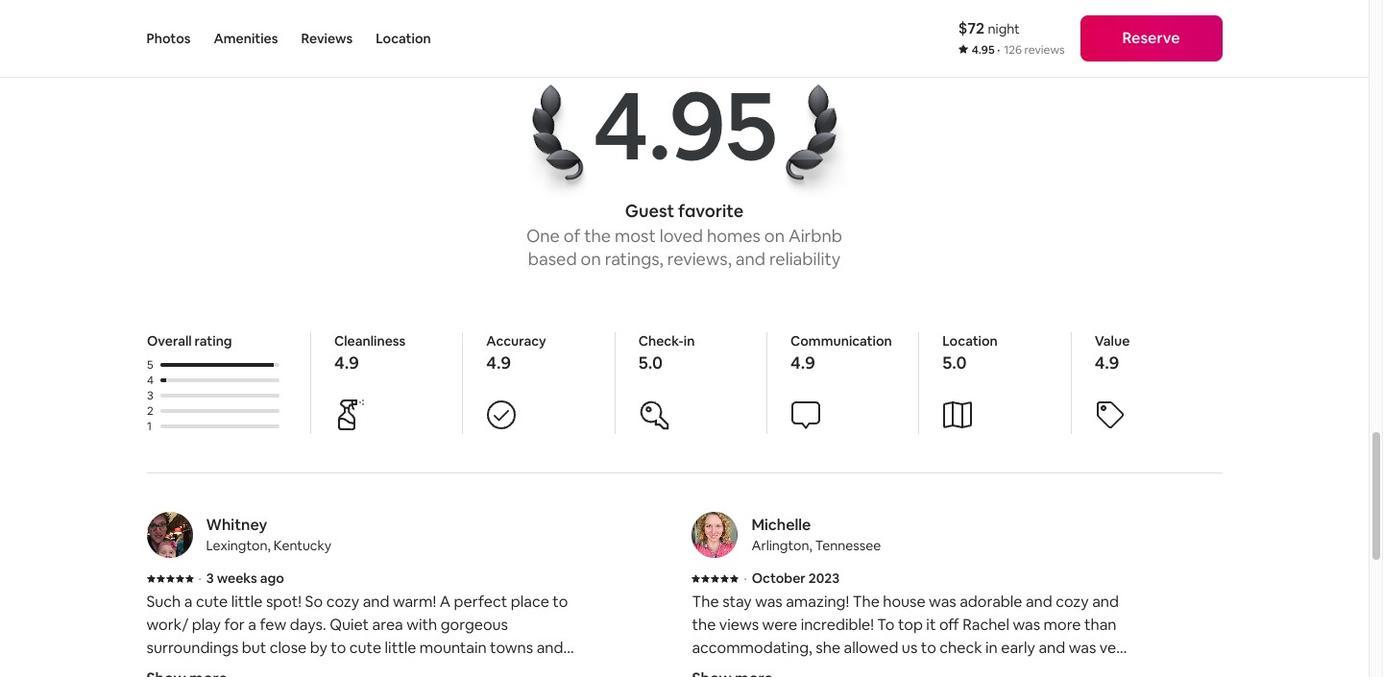 Task type: describe. For each thing, give the bounding box(es) containing it.
4.9 for accuracy 4.9
[[486, 352, 511, 374]]

location for location 5.0
[[942, 332, 997, 350]]

host
[[495, 661, 527, 677]]

close
[[270, 638, 307, 658]]

the inside guest favorite one of the most loved homes on airbnb based on ratings, reviews, and reliability
[[584, 225, 611, 247]]

accommodating,
[[692, 638, 812, 658]]

cozy inside 'such a cute little spot! so cozy and warm! a perfect place to work/ play for a few days. quiet area with gorgeous surroundings but close by to cute little mountain towns and rocky mountain national park.  rachel was a great host t'
[[326, 592, 359, 612]]

ratings,
[[605, 248, 664, 270]]

of
[[564, 225, 580, 247]]

lexington,
[[206, 537, 271, 554]]

$72
[[958, 18, 985, 38]]

rachel inside 'the stay was amazing! the house was adorable and cozy and the views were incredible! to top it off rachel was more than accommodating, she allowed us to check in early and was very helpful and responsive!'
[[963, 615, 1009, 635]]

warm!
[[393, 592, 436, 612]]

was down october
[[755, 592, 783, 612]]

amenities button
[[214, 0, 278, 77]]

0 vertical spatial on
[[764, 225, 785, 247]]

reviews button
[[301, 0, 353, 77]]

airbnb
[[789, 225, 842, 247]]

michelle
[[752, 515, 811, 535]]

for
[[224, 615, 245, 635]]

accuracy
[[486, 332, 546, 350]]

helpful
[[692, 661, 740, 677]]

4.9 for cleanliness 4.9
[[334, 352, 359, 374]]

guest
[[625, 200, 675, 222]]

amenities
[[214, 30, 278, 47]]

$72 night
[[958, 18, 1020, 38]]

night
[[988, 20, 1020, 37]]

reviews
[[1024, 42, 1065, 58]]

0 horizontal spatial cute
[[196, 592, 228, 612]]

2
[[146, 403, 153, 419]]

and down more
[[1039, 638, 1065, 658]]

but
[[242, 638, 266, 658]]

overall
[[146, 332, 191, 350]]

2 horizontal spatial ·
[[997, 42, 1000, 58]]

spot!
[[266, 592, 302, 612]]

and right 'towns'
[[537, 638, 563, 658]]

national
[[262, 661, 320, 677]]

· october 2023
[[744, 570, 840, 587]]

5
[[146, 357, 153, 373]]

most
[[615, 225, 656, 247]]

were
[[762, 615, 797, 635]]

0 horizontal spatial on
[[581, 248, 601, 270]]

1 the from the left
[[692, 592, 719, 612]]

arlington,
[[752, 537, 812, 554]]

the stay was amazing! the house was adorable and cozy and the views were incredible! to top it off rachel was more than accommodating, she allowed us to check in early and was very helpful and responsive!
[[692, 592, 1130, 677]]

in inside check-in 5.0
[[683, 332, 694, 350]]

1 horizontal spatial cute
[[349, 638, 381, 658]]

than
[[1084, 615, 1117, 635]]

to for place
[[331, 638, 346, 658]]

gorgeous
[[441, 615, 508, 635]]

and up than
[[1092, 592, 1119, 612]]

so
[[305, 592, 323, 612]]

0 horizontal spatial a
[[184, 592, 192, 612]]

house
[[883, 592, 926, 612]]

4.95 · 126 reviews
[[972, 42, 1065, 58]]

and down accommodating,
[[744, 661, 770, 677]]

cleanliness 4.9
[[334, 332, 405, 374]]

2 the from the left
[[853, 592, 880, 612]]

check-in 5.0
[[638, 332, 694, 374]]

area
[[372, 615, 403, 635]]

reserve
[[1122, 28, 1180, 48]]

to
[[877, 615, 895, 635]]

and up area
[[363, 592, 389, 612]]

great
[[454, 661, 492, 677]]

communication
[[790, 332, 892, 350]]

guest favorite one of the most loved homes on airbnb based on ratings, reviews, and reliability
[[526, 200, 842, 270]]

surroundings
[[146, 638, 238, 658]]

weeks
[[217, 570, 257, 587]]

a
[[440, 592, 451, 612]]

rocky
[[146, 661, 189, 677]]

early
[[1001, 638, 1035, 658]]

5.0 inside location 5.0
[[942, 352, 966, 374]]

was inside 'such a cute little spot! so cozy and warm! a perfect place to work/ play for a few days. quiet area with gorgeous surroundings but close by to cute little mountain towns and rocky mountain national park.  rachel was a great host t'
[[411, 661, 439, 677]]

check
[[940, 638, 982, 658]]

play
[[192, 615, 221, 635]]

adorable
[[960, 592, 1022, 612]]

incredible!
[[801, 615, 874, 635]]

1
[[146, 419, 151, 434]]

location button
[[376, 0, 431, 77]]

amazing!
[[786, 592, 849, 612]]

2023
[[809, 570, 840, 587]]

4
[[146, 373, 153, 388]]



Task type: locate. For each thing, give the bounding box(es) containing it.
a right such
[[184, 592, 192, 612]]

2 cozy from the left
[[1056, 592, 1089, 612]]

1 vertical spatial on
[[581, 248, 601, 270]]

1 vertical spatial 3
[[206, 570, 214, 587]]

few
[[260, 615, 287, 635]]

cozy up more
[[1056, 592, 1089, 612]]

was up off
[[929, 592, 956, 612]]

was
[[755, 592, 783, 612], [929, 592, 956, 612], [1013, 615, 1040, 635], [1069, 638, 1096, 658], [411, 661, 439, 677]]

4.9 down value
[[1094, 352, 1119, 374]]

the up to
[[853, 592, 880, 612]]

to
[[553, 592, 568, 612], [331, 638, 346, 658], [921, 638, 936, 658]]

1 vertical spatial location
[[942, 332, 997, 350]]

place
[[511, 592, 549, 612]]

the
[[584, 225, 611, 247], [692, 615, 716, 635]]

0 horizontal spatial little
[[231, 592, 263, 612]]

whitney lexington, kentucky
[[206, 515, 331, 554]]

top
[[898, 615, 923, 635]]

cozy up quiet
[[326, 592, 359, 612]]

homes
[[707, 225, 761, 247]]

1 vertical spatial cute
[[349, 638, 381, 658]]

tennessee
[[815, 537, 881, 554]]

0 vertical spatial rachel
[[963, 615, 1009, 635]]

1 horizontal spatial cozy
[[1056, 592, 1089, 612]]

little
[[231, 592, 263, 612], [385, 638, 416, 658]]

0 horizontal spatial 3
[[146, 388, 153, 403]]

4.9 inside communication 4.9
[[790, 352, 815, 374]]

3 down 5
[[146, 388, 153, 403]]

and up more
[[1026, 592, 1052, 612]]

ago
[[260, 570, 284, 587]]

0 horizontal spatial 4.95
[[593, 62, 776, 187]]

4.9 inside value 4.9
[[1094, 352, 1119, 374]]

2 horizontal spatial to
[[921, 638, 936, 658]]

0 horizontal spatial location
[[376, 30, 431, 47]]

2 5.0 from the left
[[942, 352, 966, 374]]

was down than
[[1069, 638, 1096, 658]]

whitney
[[206, 515, 267, 535]]

loved
[[660, 225, 703, 247]]

·
[[997, 42, 1000, 58], [198, 570, 201, 587], [744, 570, 747, 587]]

she
[[816, 638, 840, 658]]

· up stay
[[744, 570, 747, 587]]

responsive!
[[774, 661, 853, 677]]

1 horizontal spatial 3
[[206, 570, 214, 587]]

to for the
[[921, 638, 936, 658]]

us
[[902, 638, 918, 658]]

2 4.9 from the left
[[486, 352, 511, 374]]

mountain
[[420, 638, 487, 658]]

0 horizontal spatial in
[[683, 332, 694, 350]]

rachel down adorable
[[963, 615, 1009, 635]]

mountain
[[193, 661, 258, 677]]

0 vertical spatial little
[[231, 592, 263, 612]]

list containing whitney
[[139, 512, 1230, 677]]

reserve button
[[1080, 15, 1222, 61]]

value 4.9
[[1094, 332, 1129, 374]]

1 vertical spatial a
[[248, 615, 256, 635]]

on
[[764, 225, 785, 247], [581, 248, 601, 270]]

1 vertical spatial little
[[385, 638, 416, 658]]

1 vertical spatial in
[[986, 638, 998, 658]]

1 horizontal spatial the
[[853, 592, 880, 612]]

on right based
[[581, 248, 601, 270]]

0 horizontal spatial the
[[584, 225, 611, 247]]

· left weeks
[[198, 570, 201, 587]]

allowed
[[844, 638, 898, 658]]

the left stay
[[692, 592, 719, 612]]

october
[[752, 570, 806, 587]]

1 horizontal spatial the
[[692, 615, 716, 635]]

value
[[1094, 332, 1129, 350]]

1 horizontal spatial 4.95
[[972, 42, 995, 58]]

little down · 3 weeks ago
[[231, 592, 263, 612]]

cozy inside 'the stay was amazing! the house was adorable and cozy and the views were incredible! to top it off rachel was more than accommodating, she allowed us to check in early and was very helpful and responsive!'
[[1056, 592, 1089, 612]]

0 horizontal spatial rachel
[[361, 661, 408, 677]]

michelle arlington, tennessee
[[752, 515, 881, 554]]

4.9 down accuracy
[[486, 352, 511, 374]]

1 5.0 from the left
[[638, 352, 662, 374]]

3 4.9 from the left
[[790, 352, 815, 374]]

0 vertical spatial 4.95
[[972, 42, 995, 58]]

reliability
[[769, 248, 841, 270]]

1 horizontal spatial a
[[248, 615, 256, 635]]

1 horizontal spatial in
[[986, 638, 998, 658]]

0 horizontal spatial cozy
[[326, 592, 359, 612]]

to right "by"
[[331, 638, 346, 658]]

· for the stay was amazing! the house was adorable and cozy and the views were incredible! to top it off rachel was more than accommodating, she allowed us to check in early and was very helpful and responsive!
[[744, 570, 747, 587]]

list
[[139, 512, 1230, 677]]

cleanliness
[[334, 332, 405, 350]]

work/
[[146, 615, 188, 635]]

rachel
[[963, 615, 1009, 635], [361, 661, 408, 677]]

a right for
[[248, 615, 256, 635]]

reviews,
[[667, 248, 732, 270]]

1 horizontal spatial 5.0
[[942, 352, 966, 374]]

the left views
[[692, 615, 716, 635]]

0 vertical spatial a
[[184, 592, 192, 612]]

overall rating
[[146, 332, 232, 350]]

0 horizontal spatial to
[[331, 638, 346, 658]]

4.9 inside cleanliness 4.9
[[334, 352, 359, 374]]

0 vertical spatial in
[[683, 332, 694, 350]]

2 horizontal spatial a
[[442, 661, 450, 677]]

cute down quiet
[[349, 638, 381, 658]]

photos button
[[146, 0, 191, 77]]

such a cute little spot! so cozy and warm! a perfect place to work/ play for a few days. quiet area with gorgeous surroundings but close by to cute little mountain towns and rocky mountain national park.  rachel was a great host t
[[146, 592, 582, 677]]

1 horizontal spatial ·
[[744, 570, 747, 587]]

1 vertical spatial the
[[692, 615, 716, 635]]

towns
[[490, 638, 533, 658]]

· for such a cute little spot! so cozy and warm! a perfect place to work/ play for a few days. quiet area with gorgeous surroundings but close by to cute little mountain towns and rocky mountain national park.  rachel was a great host t
[[198, 570, 201, 587]]

communication 4.9
[[790, 332, 892, 374]]

in down reviews,
[[683, 332, 694, 350]]

and down "homes"
[[736, 248, 766, 270]]

rachel inside 'such a cute little spot! so cozy and warm! a perfect place to work/ play for a few days. quiet area with gorgeous surroundings but close by to cute little mountain towns and rocky mountain national park.  rachel was a great host t'
[[361, 661, 408, 677]]

5.0 inside check-in 5.0
[[638, 352, 662, 374]]

2 vertical spatial a
[[442, 661, 450, 677]]

whitney image
[[146, 512, 193, 558], [146, 512, 193, 558]]

to right us
[[921, 638, 936, 658]]

3 left weeks
[[206, 570, 214, 587]]

0 vertical spatial 3
[[146, 388, 153, 403]]

1 4.9 from the left
[[334, 352, 359, 374]]

days.
[[290, 615, 326, 635]]

0 vertical spatial location
[[376, 30, 431, 47]]

1 horizontal spatial rachel
[[963, 615, 1009, 635]]

4.9 for communication 4.9
[[790, 352, 815, 374]]

little down area
[[385, 638, 416, 658]]

0 vertical spatial the
[[584, 225, 611, 247]]

4.95 for 4.95
[[593, 62, 776, 187]]

it
[[926, 615, 936, 635]]

a down mountain
[[442, 661, 450, 677]]

0 horizontal spatial ·
[[198, 570, 201, 587]]

4 4.9 from the left
[[1094, 352, 1119, 374]]

a
[[184, 592, 192, 612], [248, 615, 256, 635], [442, 661, 450, 677]]

4.9 down cleanliness
[[334, 352, 359, 374]]

in inside 'the stay was amazing! the house was adorable and cozy and the views were incredible! to top it off rachel was more than accommodating, she allowed us to check in early and was very helpful and responsive!'
[[986, 638, 998, 658]]

0 vertical spatial cute
[[196, 592, 228, 612]]

views
[[719, 615, 759, 635]]

stay
[[722, 592, 752, 612]]

with
[[407, 615, 437, 635]]

location 5.0
[[942, 332, 997, 374]]

4.95 up favorite
[[593, 62, 776, 187]]

one
[[526, 225, 560, 247]]

on up reliability
[[764, 225, 785, 247]]

off
[[939, 615, 959, 635]]

1 horizontal spatial to
[[553, 592, 568, 612]]

photos
[[146, 30, 191, 47]]

based
[[528, 248, 577, 270]]

1 horizontal spatial location
[[942, 332, 997, 350]]

more
[[1044, 615, 1081, 635]]

park.
[[323, 661, 358, 677]]

1 horizontal spatial little
[[385, 638, 416, 658]]

cozy
[[326, 592, 359, 612], [1056, 592, 1089, 612]]

1 cozy from the left
[[326, 592, 359, 612]]

very
[[1100, 638, 1130, 658]]

quiet
[[330, 615, 369, 635]]

was up early
[[1013, 615, 1040, 635]]

and inside guest favorite one of the most loved homes on airbnb based on ratings, reviews, and reliability
[[736, 248, 766, 270]]

1 vertical spatial 4.95
[[593, 62, 776, 187]]

kentucky
[[274, 537, 331, 554]]

check-
[[638, 332, 683, 350]]

location for location
[[376, 30, 431, 47]]

accuracy 4.9
[[486, 332, 546, 374]]

4.95 down $72 night
[[972, 42, 995, 58]]

5.0
[[638, 352, 662, 374], [942, 352, 966, 374]]

· left 126
[[997, 42, 1000, 58]]

4.9 for value 4.9
[[1094, 352, 1119, 374]]

4.95 for 4.95 · 126 reviews
[[972, 42, 995, 58]]

4.9
[[334, 352, 359, 374], [486, 352, 511, 374], [790, 352, 815, 374], [1094, 352, 1119, 374]]

perfect
[[454, 592, 507, 612]]

0 horizontal spatial the
[[692, 592, 719, 612]]

rachel right park.
[[361, 661, 408, 677]]

cute
[[196, 592, 228, 612], [349, 638, 381, 658]]

to right place
[[553, 592, 568, 612]]

the right of
[[584, 225, 611, 247]]

was down mountain
[[411, 661, 439, 677]]

michelle image
[[692, 512, 738, 558], [692, 512, 738, 558]]

by
[[310, 638, 327, 658]]

to inside 'the stay was amazing! the house was adorable and cozy and the views were incredible! to top it off rachel was more than accommodating, she allowed us to check in early and was very helpful and responsive!'
[[921, 638, 936, 658]]

the
[[692, 592, 719, 612], [853, 592, 880, 612]]

4.9 inside the accuracy 4.9
[[486, 352, 511, 374]]

the inside 'the stay was amazing! the house was adorable and cozy and the views were incredible! to top it off rachel was more than accommodating, she allowed us to check in early and was very helpful and responsive!'
[[692, 615, 716, 635]]

cute up play
[[196, 592, 228, 612]]

1 vertical spatial rachel
[[361, 661, 408, 677]]

· 3 weeks ago
[[198, 570, 284, 587]]

such
[[146, 592, 181, 612]]

in left early
[[986, 638, 998, 658]]

reviews
[[301, 30, 353, 47]]

0 horizontal spatial 5.0
[[638, 352, 662, 374]]

4.9 down communication
[[790, 352, 815, 374]]

1 horizontal spatial on
[[764, 225, 785, 247]]



Task type: vqa. For each thing, say whether or not it's contained in the screenshot.
warm!
yes



